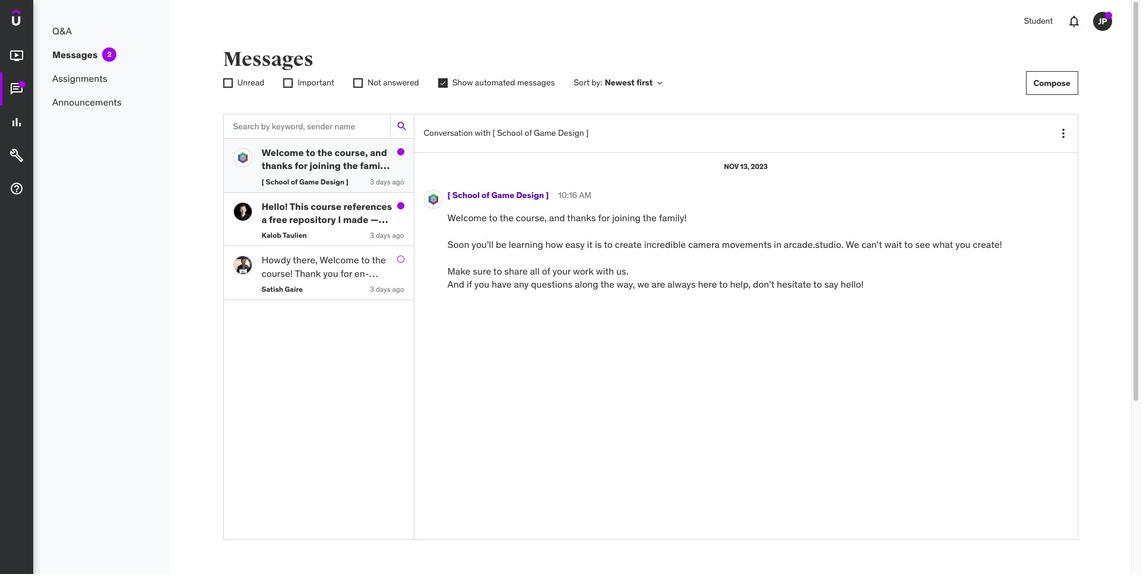 Task type: vqa. For each thing, say whether or not it's contained in the screenshot.
Sample
no



Task type: describe. For each thing, give the bounding box(es) containing it.
soon you'll be learning how easy it is to create incredible camera movements in arcade.studio. we can't wait to see what you create!
[[448, 239, 1005, 250]]

can't
[[862, 239, 882, 250]]

sure
[[473, 265, 491, 277]]

to down the "[ school of game design ]" link
[[489, 212, 498, 224]]

camera
[[688, 239, 720, 250]]

we
[[846, 239, 859, 250]]

arcade.studio.
[[784, 239, 844, 250]]

2 medium image from the top
[[10, 115, 24, 130]]

welcome to the course, and thanks for joining the family!
[[448, 212, 689, 224]]

2 medium image from the top
[[10, 149, 24, 163]]

1 vertical spatial [ school of game design ]
[[448, 190, 549, 201]]

announcements
[[52, 96, 122, 108]]

messages
[[517, 77, 555, 88]]

[ school of game design ] link
[[448, 190, 549, 202]]

all
[[530, 265, 540, 277]]

days for satish gaire
[[376, 285, 391, 294]]

student
[[1024, 16, 1053, 26]]

course,
[[516, 212, 547, 224]]

3 days ago for satish gaire
[[370, 285, 404, 294]]

days for [ school of game design ]
[[376, 177, 391, 186]]

3 medium image from the top
[[10, 182, 24, 196]]

conversation
[[424, 128, 473, 139]]

1 xsmall image from the left
[[655, 78, 665, 88]]

to left see
[[904, 239, 913, 250]]

Search by keyword, sender name text field
[[224, 115, 390, 138]]

hesitate
[[777, 279, 811, 290]]

don't
[[753, 279, 775, 290]]

announcements link
[[33, 90, 170, 114]]

here
[[698, 279, 717, 290]]

you have alerts image
[[1105, 12, 1112, 19]]

sort
[[574, 77, 590, 88]]

not answered
[[368, 77, 419, 88]]

taulien
[[283, 231, 307, 240]]

work
[[573, 265, 594, 277]]

notifications image
[[1067, 14, 1082, 29]]

automated
[[475, 77, 515, 88]]

0 vertical spatial with
[[475, 128, 491, 139]]

days for kalob taulien
[[376, 231, 391, 240]]

what
[[933, 239, 953, 250]]

[ inside the "[ school of game design ]" link
[[448, 190, 451, 201]]

search image
[[396, 121, 408, 132]]

important
[[298, 77, 334, 88]]

if
[[467, 279, 472, 290]]

in
[[774, 239, 782, 250]]

to right is
[[604, 239, 613, 250]]

be
[[496, 239, 507, 250]]

gaire
[[285, 285, 303, 294]]

compose link
[[1026, 71, 1078, 95]]

udemy image
[[12, 10, 66, 30]]

sort by: newest first
[[574, 77, 653, 88]]

learning
[[509, 239, 543, 250]]

0 vertical spatial [ school of game design ]
[[262, 177, 349, 186]]

1 horizontal spatial design
[[516, 190, 544, 201]]

0 horizontal spatial school
[[266, 177, 289, 186]]

xsmall image for important
[[283, 79, 293, 88]]

along
[[575, 279, 598, 290]]

kalob taulien
[[262, 231, 307, 240]]

to up have at left
[[493, 265, 502, 277]]

assignments
[[52, 72, 107, 84]]

by:
[[592, 77, 602, 88]]

questions
[[531, 279, 573, 290]]

0 horizontal spatial messages
[[52, 49, 98, 60]]

2023
[[751, 162, 768, 171]]

2
[[107, 50, 112, 59]]

q&a link
[[33, 19, 170, 43]]

you inside the make sure to share all of your work with us. and if you have any questions along the way, we are always here to help, don't hesitate to say hello!
[[474, 279, 489, 290]]

make sure to share all of your work with us. and if you have any questions along the way, we are always here to help, don't hesitate to say hello!
[[448, 265, 864, 290]]

unread
[[237, 77, 264, 88]]

ago for kalob taulien
[[392, 231, 404, 240]]

to right here on the right
[[719, 279, 728, 290]]

for
[[598, 212, 610, 224]]

2 horizontal spatial the
[[643, 212, 657, 224]]

1 horizontal spatial you
[[956, 239, 971, 250]]

0 vertical spatial design
[[558, 128, 584, 139]]

your
[[553, 265, 571, 277]]

to left say
[[814, 279, 822, 290]]

create!
[[973, 239, 1002, 250]]

3 days ago for [ school of game design ]
[[370, 177, 404, 186]]

2 vertical spatial school
[[452, 190, 480, 201]]

wait
[[885, 239, 902, 250]]

how
[[546, 239, 563, 250]]

ago for [ school of game design ]
[[392, 177, 404, 186]]

show
[[452, 77, 473, 88]]

soon
[[448, 239, 470, 250]]

thanks
[[567, 212, 596, 224]]

nov
[[724, 162, 739, 171]]

always
[[668, 279, 696, 290]]

1 medium image from the top
[[10, 49, 24, 63]]

0 vertical spatial school
[[497, 128, 523, 139]]

student link
[[1017, 7, 1060, 36]]

answered
[[383, 77, 419, 88]]

with inside the make sure to share all of your work with us. and if you have any questions along the way, we are always here to help, don't hesitate to say hello!
[[596, 265, 614, 277]]

movements
[[722, 239, 772, 250]]

0 horizontal spatial the
[[500, 212, 514, 224]]



Task type: locate. For each thing, give the bounding box(es) containing it.
2 horizontal spatial [
[[493, 128, 495, 139]]

us.
[[616, 265, 629, 277]]

easy
[[565, 239, 585, 250]]

0 horizontal spatial xsmall image
[[283, 79, 293, 88]]

are
[[652, 279, 665, 290]]

1 vertical spatial days
[[376, 231, 391, 240]]

say
[[825, 279, 839, 290]]

3 xsmall image from the left
[[438, 79, 448, 88]]

incredible
[[644, 239, 686, 250]]

game up the be
[[491, 190, 515, 201]]

make
[[448, 265, 471, 277]]

help,
[[730, 279, 751, 290]]

[ school of game design ] up the taulien
[[262, 177, 349, 186]]

3 days ago for kalob taulien
[[370, 231, 404, 240]]

2 3 days ago from the top
[[370, 231, 404, 240]]

3 for kalob taulien
[[370, 231, 374, 240]]

3
[[370, 177, 374, 186], [370, 231, 374, 240], [370, 285, 374, 294]]

0 vertical spatial game
[[534, 128, 556, 139]]

[ right conversation on the left top
[[493, 128, 495, 139]]

the down the "[ school of game design ]" link
[[500, 212, 514, 224]]

3 3 days ago from the top
[[370, 285, 404, 294]]

1 horizontal spatial with
[[596, 265, 614, 277]]

of
[[525, 128, 532, 139], [291, 177, 298, 186], [482, 190, 490, 201], [542, 265, 550, 277]]

design
[[558, 128, 584, 139], [321, 177, 344, 186], [516, 190, 544, 201]]

0 horizontal spatial you
[[474, 279, 489, 290]]

is
[[595, 239, 602, 250]]

2 ago from the top
[[392, 231, 404, 240]]

2 vertical spatial ago
[[392, 285, 404, 294]]

0 vertical spatial you
[[956, 239, 971, 250]]

create
[[615, 239, 642, 250]]

1 vertical spatial ]
[[346, 177, 349, 186]]

school
[[497, 128, 523, 139], [266, 177, 289, 186], [452, 190, 480, 201]]

messages
[[223, 47, 313, 72], [52, 49, 98, 60]]

1 horizontal spatial xsmall image
[[655, 78, 665, 88]]

ago
[[392, 177, 404, 186], [392, 231, 404, 240], [392, 285, 404, 294]]

messages up assignments
[[52, 49, 98, 60]]

ago for satish gaire
[[392, 285, 404, 294]]

school up the welcome
[[452, 190, 480, 201]]

10:16 am
[[558, 190, 591, 201]]

0 vertical spatial 3
[[370, 177, 374, 186]]

satish gaire
[[262, 285, 303, 294]]

] inside the "[ school of game design ]" link
[[546, 190, 549, 201]]

the left way,
[[601, 279, 615, 290]]

you right what
[[956, 239, 971, 250]]

2 horizontal spatial xsmall image
[[438, 79, 448, 88]]

1 horizontal spatial [
[[448, 190, 451, 201]]

1 vertical spatial game
[[299, 177, 319, 186]]

2 vertical spatial medium image
[[10, 182, 24, 196]]

of inside the make sure to share all of your work with us. and if you have any questions along the way, we are always here to help, don't hesitate to say hello!
[[542, 265, 550, 277]]

1 days from the top
[[376, 177, 391, 186]]

1 vertical spatial school
[[266, 177, 289, 186]]

assignments link
[[33, 67, 170, 90]]

3 days from the top
[[376, 285, 391, 294]]

1 vertical spatial medium image
[[10, 149, 24, 163]]

2 3 from the top
[[370, 231, 374, 240]]

jp link
[[1089, 7, 1117, 36]]

the left family! at the right of page
[[643, 212, 657, 224]]

3 for satish gaire
[[370, 285, 374, 294]]

2 xsmall image from the left
[[353, 79, 363, 88]]

share
[[504, 265, 528, 277]]

xsmall image
[[655, 78, 665, 88], [223, 79, 233, 88]]

1 vertical spatial 3
[[370, 231, 374, 240]]

newest
[[605, 77, 635, 88]]

1 3 days ago from the top
[[370, 177, 404, 186]]

of down messages
[[525, 128, 532, 139]]

2 horizontal spatial game
[[534, 128, 556, 139]]

welcome
[[448, 212, 487, 224]]

0 horizontal spatial [
[[262, 177, 264, 186]]

2 vertical spatial days
[[376, 285, 391, 294]]

2 horizontal spatial ]
[[586, 128, 589, 139]]

satish
[[262, 285, 283, 294]]

0 horizontal spatial with
[[475, 128, 491, 139]]

with right conversation on the left top
[[475, 128, 491, 139]]

2 days from the top
[[376, 231, 391, 240]]

family!
[[659, 212, 687, 224]]

days
[[376, 177, 391, 186], [376, 231, 391, 240], [376, 285, 391, 294]]

game down messages
[[534, 128, 556, 139]]

1 medium image from the top
[[10, 82, 24, 96]]

]
[[586, 128, 589, 139], [346, 177, 349, 186], [546, 190, 549, 201]]

compose
[[1034, 78, 1071, 88]]

1 horizontal spatial messages
[[223, 47, 313, 72]]

2 vertical spatial 3
[[370, 285, 374, 294]]

1 horizontal spatial the
[[601, 279, 615, 290]]

[ school of game design ] up the welcome
[[448, 190, 549, 201]]

xsmall image left not
[[353, 79, 363, 88]]

2 vertical spatial 3 days ago
[[370, 285, 404, 294]]

show automated messages
[[452, 77, 555, 88]]

conversation with [ school of game design ]
[[424, 128, 589, 139]]

0 vertical spatial medium image
[[10, 49, 24, 63]]

2 xsmall image from the left
[[223, 79, 233, 88]]

game
[[534, 128, 556, 139], [299, 177, 319, 186], [491, 190, 515, 201]]

0 horizontal spatial game
[[299, 177, 319, 186]]

2 vertical spatial [
[[448, 190, 451, 201]]

conversation actions image
[[1056, 127, 1071, 141]]

first
[[637, 77, 653, 88]]

have
[[492, 279, 512, 290]]

of up the welcome
[[482, 190, 490, 201]]

1 horizontal spatial ]
[[546, 190, 549, 201]]

0 vertical spatial days
[[376, 177, 391, 186]]

school up kalob
[[266, 177, 289, 186]]

3 ago from the top
[[392, 285, 404, 294]]

1 vertical spatial design
[[321, 177, 344, 186]]

you'll
[[472, 239, 494, 250]]

xsmall image left important
[[283, 79, 293, 88]]

xsmall image for not answered
[[353, 79, 363, 88]]

1 3 from the top
[[370, 177, 374, 186]]

2 vertical spatial game
[[491, 190, 515, 201]]

xsmall image
[[283, 79, 293, 88], [353, 79, 363, 88], [438, 79, 448, 88]]

the inside the make sure to share all of your work with us. and if you have any questions along the way, we are always here to help, don't hesitate to say hello!
[[601, 279, 615, 290]]

to
[[489, 212, 498, 224], [604, 239, 613, 250], [904, 239, 913, 250], [493, 265, 502, 277], [719, 279, 728, 290], [814, 279, 822, 290]]

am
[[579, 190, 591, 201]]

2 horizontal spatial school
[[497, 128, 523, 139]]

way,
[[617, 279, 635, 290]]

and
[[549, 212, 565, 224]]

the
[[500, 212, 514, 224], [643, 212, 657, 224], [601, 279, 615, 290]]

0 vertical spatial [
[[493, 128, 495, 139]]

0 horizontal spatial xsmall image
[[223, 79, 233, 88]]

0 horizontal spatial ]
[[346, 177, 349, 186]]

[
[[493, 128, 495, 139], [262, 177, 264, 186], [448, 190, 451, 201]]

q&a
[[52, 25, 72, 37]]

not
[[368, 77, 381, 88]]

0 vertical spatial ]
[[586, 128, 589, 139]]

of right all on the left top of page
[[542, 265, 550, 277]]

1 horizontal spatial [ school of game design ]
[[448, 190, 549, 201]]

joining
[[612, 212, 641, 224]]

1 vertical spatial you
[[474, 279, 489, 290]]

[ up kalob
[[262, 177, 264, 186]]

nov 13, 2023
[[724, 162, 768, 171]]

0 vertical spatial 3 days ago
[[370, 177, 404, 186]]

13,
[[740, 162, 749, 171]]

xsmall image right first
[[655, 78, 665, 88]]

1 vertical spatial [
[[262, 177, 264, 186]]

xsmall image left show
[[438, 79, 448, 88]]

2 vertical spatial design
[[516, 190, 544, 201]]

hello!
[[841, 279, 864, 290]]

1 xsmall image from the left
[[283, 79, 293, 88]]

1 vertical spatial 3 days ago
[[370, 231, 404, 240]]

jp
[[1098, 16, 1107, 26]]

any
[[514, 279, 529, 290]]

1 vertical spatial ago
[[392, 231, 404, 240]]

1 vertical spatial medium image
[[10, 115, 24, 130]]

see
[[915, 239, 930, 250]]

2 vertical spatial ]
[[546, 190, 549, 201]]

you
[[956, 239, 971, 250], [474, 279, 489, 290]]

school down show automated messages
[[497, 128, 523, 139]]

and
[[448, 279, 464, 290]]

game down search by keyword, sender name text box
[[299, 177, 319, 186]]

you right if
[[474, 279, 489, 290]]

3 days ago
[[370, 177, 404, 186], [370, 231, 404, 240], [370, 285, 404, 294]]

medium image
[[10, 82, 24, 96], [10, 115, 24, 130], [10, 182, 24, 196]]

[ up the welcome
[[448, 190, 451, 201]]

2 horizontal spatial design
[[558, 128, 584, 139]]

kalob
[[262, 231, 281, 240]]

1 ago from the top
[[392, 177, 404, 186]]

we
[[637, 279, 650, 290]]

xsmall image left unread
[[223, 79, 233, 88]]

1 horizontal spatial xsmall image
[[353, 79, 363, 88]]

it
[[587, 239, 593, 250]]

3 for [ school of game design ]
[[370, 177, 374, 186]]

messages up unread
[[223, 47, 313, 72]]

of up the taulien
[[291, 177, 298, 186]]

1 horizontal spatial school
[[452, 190, 480, 201]]

10:16
[[558, 190, 577, 201]]

medium image
[[10, 49, 24, 63], [10, 149, 24, 163]]

xsmall image for show automated messages
[[438, 79, 448, 88]]

0 vertical spatial ago
[[392, 177, 404, 186]]

3 3 from the top
[[370, 285, 374, 294]]

1 horizontal spatial game
[[491, 190, 515, 201]]

0 vertical spatial medium image
[[10, 82, 24, 96]]

0 horizontal spatial design
[[321, 177, 344, 186]]

1 vertical spatial with
[[596, 265, 614, 277]]

0 horizontal spatial [ school of game design ]
[[262, 177, 349, 186]]

with left us.
[[596, 265, 614, 277]]



